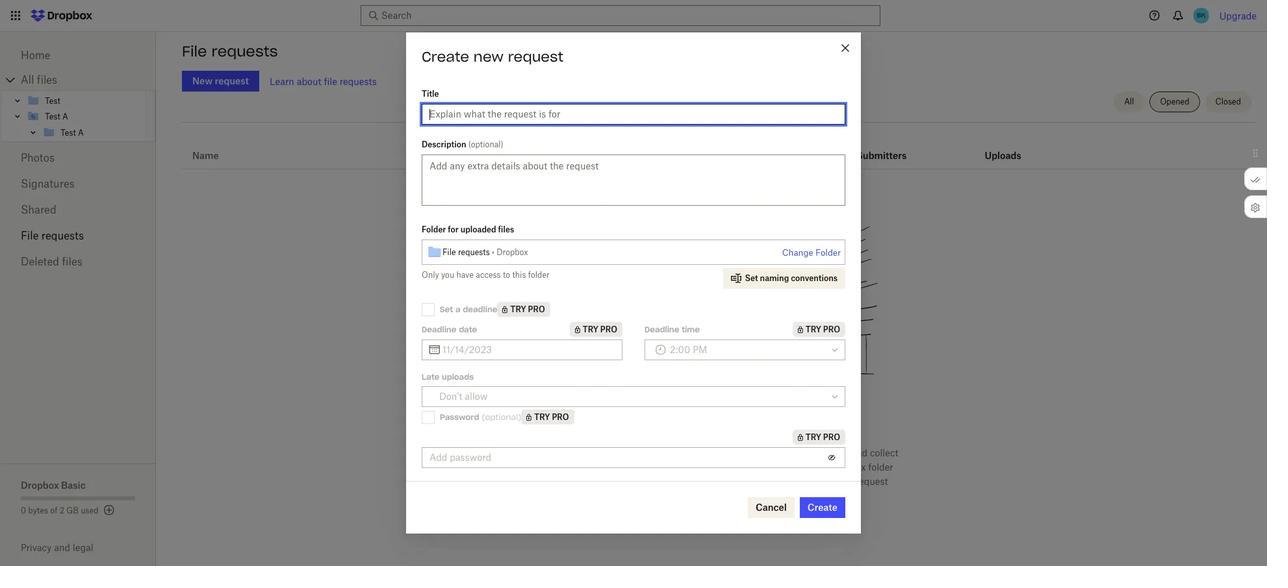 Task type: locate. For each thing, give the bounding box(es) containing it.
1 vertical spatial access
[[671, 491, 700, 502]]

0 horizontal spatial set
[[440, 305, 453, 314]]

a for bottommost the test a link
[[78, 128, 84, 138]]

files
[[37, 73, 57, 86], [498, 225, 514, 235], [62, 256, 82, 269], [578, 448, 596, 459]]

1 vertical spatial folder
[[816, 248, 841, 258]]

0 horizontal spatial you
[[441, 270, 455, 280]]

file down not,
[[840, 477, 854, 488]]

only you have access to this folder
[[422, 270, 550, 280]]

upload
[[776, 477, 805, 488]]

1 vertical spatial you
[[551, 477, 566, 488]]

a
[[62, 111, 68, 121], [78, 128, 84, 138]]

to
[[503, 270, 510, 280], [808, 477, 816, 488]]

1 horizontal spatial a
[[738, 448, 743, 459]]

2 horizontal spatial a
[[822, 462, 827, 473]]

1 vertical spatial create
[[808, 503, 838, 514]]

0 horizontal spatial all
[[21, 73, 34, 86]]

group containing test
[[2, 90, 156, 142]]

0 vertical spatial you
[[441, 270, 455, 280]]

learn
[[270, 76, 294, 87]]

files
[[644, 462, 664, 473]]

1 vertical spatial request
[[856, 477, 888, 488]]

0 vertical spatial all
[[21, 73, 34, 86]]

row
[[182, 127, 1257, 170]]

file inside request files from anyone, whether they have a dropbox account or not, and collect them in your dropbox. files will be automatically organized into a dropbox folder you choose. your privacy is important, so those who upload to your file request cannot access your dropbox account.
[[840, 477, 854, 488]]

dropbox.
[[602, 462, 641, 473]]

upgrade link
[[1220, 10, 1257, 21]]

all inside tree
[[21, 73, 34, 86]]

1 vertical spatial and
[[54, 543, 70, 554]]

folder for uploaded files
[[422, 225, 514, 235]]

a up photos link
[[78, 128, 84, 138]]

1 vertical spatial folder
[[869, 462, 894, 473]]

all down 'home'
[[21, 73, 34, 86]]

1 horizontal spatial a
[[78, 128, 84, 138]]

) right password
[[518, 413, 522, 422]]

0 horizontal spatial have
[[457, 270, 474, 280]]

create inside button
[[808, 503, 838, 514]]

all left opened
[[1125, 97, 1135, 107]]

0 vertical spatial test a link
[[27, 109, 144, 124]]

access down important,
[[671, 491, 700, 502]]

0 horizontal spatial file
[[324, 76, 337, 87]]

test inside test link
[[45, 96, 60, 106]]

dropbox logo - go to the homepage image
[[26, 5, 97, 26]]

request files from anyone, whether they have a dropbox account or not, and collect them in your dropbox. files will be automatically organized into a dropbox folder you choose. your privacy is important, so those who upload to your file request cannot access your dropbox account.
[[541, 448, 899, 502]]

1 vertical spatial all
[[1125, 97, 1135, 107]]

create new request
[[422, 48, 564, 66]]

a
[[456, 305, 461, 314], [738, 448, 743, 459], [822, 462, 827, 473]]

need
[[596, 415, 635, 434]]

from inside request files from anyone, whether they have a dropbox account or not, and collect them in your dropbox. files will be automatically organized into a dropbox folder you choose. your privacy is important, so those who upload to your file request cannot access your dropbox account.
[[599, 448, 619, 459]]

0 vertical spatial your
[[581, 462, 600, 473]]

so
[[717, 477, 726, 488]]

file right about
[[324, 76, 337, 87]]

0 vertical spatial (
[[469, 140, 471, 150]]

0 horizontal spatial create
[[422, 48, 469, 66]]

created button
[[472, 148, 508, 164]]

files right the uploaded
[[498, 225, 514, 235]]

from up dropbox.
[[599, 448, 619, 459]]

them
[[546, 462, 568, 473]]

set naming conventions button
[[723, 269, 846, 289]]

deadline left time
[[645, 325, 680, 334]]

1 horizontal spatial from
[[723, 415, 759, 434]]

1 horizontal spatial file
[[840, 477, 854, 488]]

and inside request files from anyone, whether they have a dropbox account or not, and collect them in your dropbox. files will be automatically organized into a dropbox folder you choose. your privacy is important, so those who upload to your file request cannot access your dropbox account.
[[852, 448, 868, 459]]

test a up photos link
[[60, 128, 84, 138]]

your down into
[[819, 477, 838, 488]]

( for password
[[482, 413, 485, 422]]

0 vertical spatial optional
[[471, 140, 501, 150]]

test down all files
[[45, 96, 60, 106]]

0 vertical spatial a
[[62, 111, 68, 121]]

cannot
[[639, 491, 669, 502]]

dropbox up "organized"
[[746, 448, 783, 459]]

( right password
[[482, 413, 485, 422]]

all files
[[21, 73, 57, 86]]

a down test link
[[62, 111, 68, 121]]

0 vertical spatial and
[[852, 448, 868, 459]]

deadline time
[[645, 325, 700, 334]]

1 horizontal spatial )
[[518, 413, 522, 422]]

1 vertical spatial optional
[[485, 413, 518, 422]]

automatically
[[697, 462, 756, 473]]

you inside create new request dialog
[[441, 270, 455, 280]]

pro down the conventions
[[824, 325, 841, 335]]

2 horizontal spatial file
[[443, 247, 456, 257]]

pro right deadline
[[528, 305, 545, 315]]

get more space image
[[101, 503, 117, 519]]

0 vertical spatial from
[[723, 415, 759, 434]]

a up deadline date
[[456, 305, 461, 314]]

description ( optional )
[[422, 140, 504, 150]]

requests inside create new request dialog
[[458, 247, 490, 257]]

) up created
[[501, 140, 504, 150]]

1 horizontal spatial access
[[671, 491, 700, 502]]

)
[[501, 140, 504, 150], [518, 413, 522, 422]]

folder inside request files from anyone, whether they have a dropbox account or not, and collect them in your dropbox. files will be automatically organized into a dropbox folder you choose. your privacy is important, so those who upload to your file request cannot access your dropbox account.
[[869, 462, 894, 473]]

1 horizontal spatial and
[[852, 448, 868, 459]]

0 vertical spatial test
[[45, 96, 60, 106]]

home
[[21, 49, 50, 62]]

0 horizontal spatial file
[[21, 229, 39, 242]]

1 vertical spatial a
[[78, 128, 84, 138]]

to down into
[[808, 477, 816, 488]]

1 deadline from the left
[[422, 325, 457, 334]]

files inside all files link
[[37, 73, 57, 86]]

folder
[[422, 225, 446, 235], [816, 248, 841, 258]]

files inside create new request dialog
[[498, 225, 514, 235]]

0 vertical spatial request
[[508, 48, 564, 66]]

and right not,
[[852, 448, 868, 459]]

access inside create new request dialog
[[476, 270, 501, 280]]

2 deadline from the left
[[645, 325, 680, 334]]

0 vertical spatial file requests
[[182, 42, 278, 60]]

0 horizontal spatial your
[[581, 462, 600, 473]]

a right into
[[822, 462, 827, 473]]

request inside request files from anyone, whether they have a dropbox account or not, and collect them in your dropbox. files will be automatically organized into a dropbox folder you choose. your privacy is important, so those who upload to your file request cannot access your dropbox account.
[[856, 477, 888, 488]]

deadline
[[422, 325, 457, 334], [645, 325, 680, 334]]

your down so
[[703, 491, 722, 502]]

1 vertical spatial file
[[840, 477, 854, 488]]

requests left •
[[458, 247, 490, 257]]

1 vertical spatial set
[[440, 305, 453, 314]]

legal
[[73, 543, 93, 554]]

•
[[492, 247, 495, 257]]

0 vertical spatial a
[[456, 305, 461, 314]]

1 vertical spatial to
[[808, 477, 816, 488]]

0 vertical spatial folder
[[528, 270, 550, 280]]

test down test link
[[45, 111, 60, 121]]

you
[[441, 270, 455, 280], [551, 477, 566, 488]]

1 horizontal spatial set
[[745, 274, 758, 283]]

of
[[50, 506, 58, 516]]

from up automatically
[[723, 415, 759, 434]]

photos link
[[21, 145, 135, 171]]

1 vertical spatial a
[[738, 448, 743, 459]]

optional for password ( optional )
[[485, 413, 518, 422]]

test a down test link
[[45, 111, 68, 121]]

None text field
[[443, 343, 615, 358]]

dropbox basic
[[21, 480, 86, 491]]

2 vertical spatial file
[[443, 247, 456, 257]]

to left this
[[503, 270, 510, 280]]

all for all files
[[21, 73, 34, 86]]

have down file requests • dropbox
[[457, 270, 474, 280]]

files up in on the left of page
[[578, 448, 596, 459]]

pro up or
[[824, 433, 841, 443]]

deadline
[[463, 305, 498, 314]]

opened
[[1161, 97, 1190, 107]]

0 vertical spatial file
[[182, 42, 207, 60]]

test a link
[[27, 109, 144, 124], [42, 125, 144, 140]]

0 horizontal spatial folder
[[422, 225, 446, 235]]

0 vertical spatial )
[[501, 140, 504, 150]]

1 vertical spatial have
[[716, 448, 736, 459]]

request
[[541, 448, 576, 459]]

files down 'home'
[[37, 73, 57, 86]]

1 horizontal spatial create
[[808, 503, 838, 514]]

requests up deleted files
[[42, 229, 84, 242]]

will
[[666, 462, 682, 473]]

2 vertical spatial your
[[703, 491, 722, 502]]

upgrade
[[1220, 10, 1257, 21]]

1 horizontal spatial request
[[856, 477, 888, 488]]

files down file requests link
[[62, 256, 82, 269]]

1 vertical spatial )
[[518, 413, 522, 422]]

all files link
[[21, 70, 156, 90]]

privacy
[[626, 477, 657, 488]]

requests inside file requests link
[[42, 229, 84, 242]]

request down collect
[[856, 477, 888, 488]]

1 horizontal spatial deadline
[[645, 325, 680, 334]]

create
[[422, 48, 469, 66], [808, 503, 838, 514]]

pro
[[528, 305, 545, 315], [601, 325, 618, 335], [824, 325, 841, 335], [552, 413, 569, 423], [824, 433, 841, 443]]

folder right this
[[528, 270, 550, 280]]

and left legal
[[54, 543, 70, 554]]

0 horizontal spatial file requests
[[21, 229, 84, 242]]

0 horizontal spatial )
[[501, 140, 504, 150]]

a up automatically
[[738, 448, 743, 459]]

0 horizontal spatial a
[[62, 111, 68, 121]]

request right the new
[[508, 48, 564, 66]]

2 horizontal spatial column header
[[1206, 135, 1257, 161]]

files for all files
[[37, 73, 57, 86]]

1 vertical spatial from
[[599, 448, 619, 459]]

have up automatically
[[716, 448, 736, 459]]

access down file requests • dropbox
[[476, 270, 501, 280]]

0 horizontal spatial a
[[456, 305, 461, 314]]

1 horizontal spatial you
[[551, 477, 566, 488]]

your up choose. at the bottom
[[581, 462, 600, 473]]

into
[[803, 462, 820, 473]]

1 vertical spatial (
[[482, 413, 485, 422]]

create down into
[[808, 503, 838, 514]]

create for create
[[808, 503, 838, 514]]

requests
[[212, 42, 278, 60], [340, 76, 377, 87], [42, 229, 84, 242], [458, 247, 490, 257]]

access
[[476, 270, 501, 280], [671, 491, 700, 502]]

your
[[604, 477, 623, 488]]

0 vertical spatial have
[[457, 270, 474, 280]]

0 horizontal spatial and
[[54, 543, 70, 554]]

who
[[755, 477, 773, 488]]

you down them
[[551, 477, 566, 488]]

set inside button
[[745, 274, 758, 283]]

request
[[508, 48, 564, 66], [856, 477, 888, 488]]

test a link up photos link
[[42, 125, 144, 140]]

1 horizontal spatial (
[[482, 413, 485, 422]]

file requests
[[182, 42, 278, 60], [21, 229, 84, 242]]

from
[[723, 415, 759, 434], [599, 448, 619, 459]]

files inside request files from anyone, whether they have a dropbox account or not, and collect them in your dropbox. files will be automatically organized into a dropbox folder you choose. your privacy is important, so those who upload to your file request cannot access your dropbox account.
[[578, 448, 596, 459]]

optional up created
[[471, 140, 501, 150]]

1 horizontal spatial have
[[716, 448, 736, 459]]

files inside deleted files link
[[62, 256, 82, 269]]

shared
[[21, 203, 56, 216]]

file requests up deleted files
[[21, 229, 84, 242]]

0 horizontal spatial access
[[476, 270, 501, 280]]

files for request files from anyone, whether they have a dropbox account or not, and collect them in your dropbox. files will be automatically organized into a dropbox folder you choose. your privacy is important, so those who upload to your file request cannot access your dropbox account.
[[578, 448, 596, 459]]

gb
[[67, 506, 79, 516]]

folder left for
[[422, 225, 446, 235]]

have
[[457, 270, 474, 280], [716, 448, 736, 459]]

title
[[422, 89, 439, 99]]

try pro
[[511, 305, 545, 315], [583, 325, 618, 335], [806, 325, 841, 335], [535, 413, 569, 423], [806, 433, 841, 443]]

0 vertical spatial access
[[476, 270, 501, 280]]

cancel button
[[748, 498, 795, 519]]

( left created button
[[469, 140, 471, 150]]

folder
[[528, 270, 550, 280], [869, 462, 894, 473]]

0 horizontal spatial column header
[[857, 133, 909, 164]]

and
[[852, 448, 868, 459], [54, 543, 70, 554]]

1 horizontal spatial folder
[[816, 248, 841, 258]]

you inside request files from anyone, whether they have a dropbox account or not, and collect them in your dropbox. files will be automatically organized into a dropbox folder you choose. your privacy is important, so those who upload to your file request cannot access your dropbox account.
[[551, 477, 566, 488]]

new
[[474, 48, 504, 66]]

folder down collect
[[869, 462, 894, 473]]

all inside button
[[1125, 97, 1135, 107]]

dropbox up 'bytes'
[[21, 480, 59, 491]]

optional right password
[[485, 413, 518, 422]]

pro trial element
[[710, 148, 731, 164], [498, 302, 551, 317], [570, 322, 623, 337], [793, 322, 846, 337], [522, 410, 574, 425], [793, 430, 846, 445]]

file
[[324, 76, 337, 87], [840, 477, 854, 488]]

0 horizontal spatial to
[[503, 270, 510, 280]]

1 horizontal spatial all
[[1125, 97, 1135, 107]]

0 horizontal spatial folder
[[528, 270, 550, 280]]

choose.
[[569, 477, 601, 488]]

0 vertical spatial file
[[324, 76, 337, 87]]

Add password password field
[[430, 451, 822, 465]]

group
[[2, 90, 156, 142]]

deadline for deadline time
[[645, 325, 680, 334]]

requests up learn
[[212, 42, 278, 60]]

set
[[745, 274, 758, 283], [440, 305, 453, 314]]

test link
[[27, 93, 144, 109]]

test up photos link
[[60, 128, 76, 138]]

dropbox inside create new request dialog
[[497, 247, 528, 257]]

0 horizontal spatial deadline
[[422, 325, 457, 334]]

set up deadline date
[[440, 305, 453, 314]]

1 vertical spatial test a
[[60, 128, 84, 138]]

photos
[[21, 151, 55, 164]]

closed
[[1216, 97, 1242, 107]]

basic
[[61, 480, 86, 491]]

set left "naming"
[[745, 274, 758, 283]]

a for topmost the test a link
[[62, 111, 68, 121]]

set for set a deadline
[[440, 305, 453, 314]]

dropbox
[[497, 247, 528, 257], [746, 448, 783, 459], [830, 462, 866, 473], [21, 480, 59, 491], [724, 491, 761, 502]]

column header
[[857, 133, 909, 164], [985, 133, 1037, 164], [1206, 135, 1257, 161]]

1 vertical spatial test
[[45, 111, 60, 121]]

to inside request files from anyone, whether they have a dropbox account or not, and collect them in your dropbox. files will be automatically organized into a dropbox folder you choose. your privacy is important, so those who upload to your file request cannot access your dropbox account.
[[808, 477, 816, 488]]

2 vertical spatial test
[[60, 128, 76, 138]]

dropbox right •
[[497, 247, 528, 257]]

about
[[297, 76, 322, 87]]

1 horizontal spatial folder
[[869, 462, 894, 473]]

deadline date
[[422, 325, 477, 334]]

file requests up learn
[[182, 42, 278, 60]]

1 horizontal spatial to
[[808, 477, 816, 488]]

try
[[511, 305, 526, 315], [583, 325, 599, 335], [806, 325, 822, 335], [535, 413, 550, 423], [806, 433, 822, 443]]

file
[[182, 42, 207, 60], [21, 229, 39, 242], [443, 247, 456, 257]]

0 vertical spatial set
[[745, 274, 758, 283]]

0 horizontal spatial request
[[508, 48, 564, 66]]

1 vertical spatial file
[[21, 229, 39, 242]]

0 vertical spatial to
[[503, 270, 510, 280]]

0 horizontal spatial from
[[599, 448, 619, 459]]

0 vertical spatial create
[[422, 48, 469, 66]]

deadline left "date" at bottom
[[422, 325, 457, 334]]

create up title
[[422, 48, 469, 66]]

0 horizontal spatial (
[[469, 140, 471, 150]]

all button
[[1114, 92, 1145, 112]]

test a link down all files link
[[27, 109, 144, 124]]

none text field inside create new request dialog
[[443, 343, 615, 358]]

you right only
[[441, 270, 455, 280]]

2 horizontal spatial your
[[819, 477, 838, 488]]

a inside dialog
[[456, 305, 461, 314]]

folder up the conventions
[[816, 248, 841, 258]]

Title text field
[[430, 107, 838, 122]]

time
[[682, 325, 700, 334]]

your
[[581, 462, 600, 473], [819, 477, 838, 488], [703, 491, 722, 502]]



Task type: describe. For each thing, give the bounding box(es) containing it.
1 vertical spatial test a link
[[42, 125, 144, 140]]

folder inside create new request dialog
[[528, 270, 550, 280]]

uploaded
[[461, 225, 497, 235]]

file requests link
[[21, 223, 135, 249]]

is
[[659, 477, 666, 488]]

something
[[640, 415, 719, 434]]

global header element
[[0, 0, 1268, 32]]

whether
[[657, 448, 692, 459]]

privacy and legal link
[[21, 543, 156, 554]]

1 vertical spatial your
[[819, 477, 838, 488]]

2 vertical spatial a
[[822, 462, 827, 473]]

those
[[729, 477, 753, 488]]

from for anyone,
[[599, 448, 619, 459]]

pro up request
[[552, 413, 569, 423]]

important,
[[669, 477, 714, 488]]

only
[[422, 270, 439, 280]]

test for bottommost the test a link
[[60, 128, 76, 138]]

test for topmost the test a link
[[45, 111, 60, 121]]

learn about file requests
[[270, 76, 377, 87]]

set for set naming conventions
[[745, 274, 758, 283]]

dropbox down the those
[[724, 491, 761, 502]]

0 vertical spatial folder
[[422, 225, 446, 235]]

signatures
[[21, 177, 75, 190]]

1 horizontal spatial your
[[703, 491, 722, 502]]

account
[[785, 448, 819, 459]]

all for all
[[1125, 97, 1135, 107]]

or
[[822, 448, 831, 459]]

account.
[[763, 491, 800, 502]]

2
[[60, 506, 64, 516]]

create button
[[800, 498, 846, 519]]

change folder button
[[783, 245, 841, 261]]

to inside create new request dialog
[[503, 270, 510, 280]]

have inside request files from anyone, whether they have a dropbox account or not, and collect them in your dropbox. files will be automatically organized into a dropbox folder you choose. your privacy is important, so those who upload to your file request cannot access your dropbox account.
[[716, 448, 736, 459]]

late uploads
[[422, 373, 474, 382]]

need something from someone?
[[596, 415, 843, 434]]

deadline for deadline date
[[422, 325, 457, 334]]

deleted
[[21, 256, 59, 269]]

deleted files
[[21, 256, 82, 269]]

) for description ( optional )
[[501, 140, 504, 150]]

someone?
[[763, 415, 843, 434]]

Add any extra details about the request text field
[[422, 155, 846, 206]]

0
[[21, 506, 26, 516]]

create new request dialog
[[406, 33, 861, 534]]

password
[[440, 413, 479, 422]]

change
[[783, 248, 814, 258]]

1 horizontal spatial file requests
[[182, 42, 278, 60]]

1 horizontal spatial column header
[[985, 133, 1037, 164]]

pro left deadline time
[[601, 325, 618, 335]]

naming
[[760, 274, 789, 283]]

requests right about
[[340, 76, 377, 87]]

be
[[684, 462, 695, 473]]

set a deadline
[[440, 305, 498, 314]]

files for deleted files
[[62, 256, 82, 269]]

description
[[422, 140, 466, 150]]

opened button
[[1150, 92, 1201, 112]]

set naming conventions
[[745, 274, 838, 283]]

bytes
[[28, 506, 48, 516]]

all files tree
[[2, 70, 156, 142]]

name
[[192, 150, 219, 161]]

) for password ( optional )
[[518, 413, 522, 422]]

password ( optional )
[[440, 413, 522, 422]]

for
[[448, 225, 459, 235]]

deleted files link
[[21, 249, 135, 275]]

0 vertical spatial test a
[[45, 111, 68, 121]]

uploads
[[442, 373, 474, 382]]

privacy
[[21, 543, 52, 554]]

home link
[[21, 42, 135, 68]]

conventions
[[791, 274, 838, 283]]

signatures link
[[21, 171, 135, 197]]

organized
[[758, 462, 801, 473]]

privacy and legal
[[21, 543, 93, 554]]

created
[[472, 150, 508, 161]]

1 vertical spatial file requests
[[21, 229, 84, 242]]

shared link
[[21, 197, 135, 223]]

create for create new request
[[422, 48, 469, 66]]

this
[[513, 270, 526, 280]]

they
[[695, 448, 713, 459]]

file inside file requests link
[[21, 229, 39, 242]]

optional for description ( optional )
[[471, 140, 501, 150]]

1 horizontal spatial file
[[182, 42, 207, 60]]

cancel
[[756, 503, 787, 514]]

used
[[81, 506, 99, 516]]

file inside create new request dialog
[[443, 247, 456, 257]]

dropbox down not,
[[830, 462, 866, 473]]

change folder
[[783, 248, 841, 258]]

collect
[[870, 448, 899, 459]]

learn about file requests link
[[270, 76, 377, 87]]

closed button
[[1206, 92, 1252, 112]]

from for someone?
[[723, 415, 759, 434]]

anyone,
[[621, 448, 654, 459]]

file requests • dropbox
[[443, 247, 528, 257]]

in
[[570, 462, 579, 473]]

not,
[[833, 448, 849, 459]]

folder inside button
[[816, 248, 841, 258]]

have inside create new request dialog
[[457, 270, 474, 280]]

( for description
[[469, 140, 471, 150]]

row containing name
[[182, 127, 1257, 170]]

access inside request files from anyone, whether they have a dropbox account or not, and collect them in your dropbox. files will be automatically organized into a dropbox folder you choose. your privacy is important, so those who upload to your file request cannot access your dropbox account.
[[671, 491, 700, 502]]

date
[[459, 325, 477, 334]]

0 bytes of 2 gb used
[[21, 506, 99, 516]]

late
[[422, 373, 440, 382]]

request inside dialog
[[508, 48, 564, 66]]



Task type: vqa. For each thing, say whether or not it's contained in the screenshot.
Rotate
no



